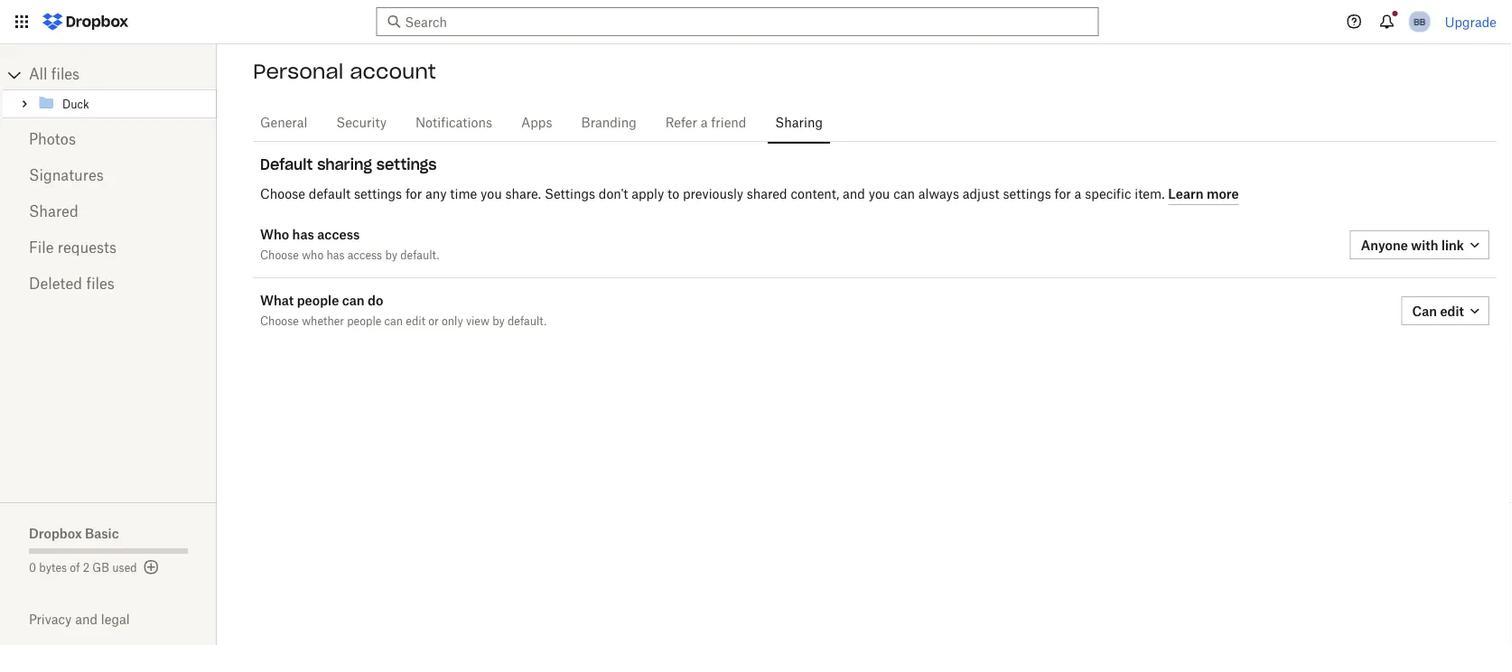 Task type: locate. For each thing, give the bounding box(es) containing it.
and left legal
[[75, 612, 98, 627]]

1 vertical spatial has
[[327, 251, 345, 262]]

you right time
[[481, 188, 502, 201]]

friend
[[712, 117, 747, 129]]

who has access choose who has access by default.
[[260, 227, 440, 262]]

0 vertical spatial can
[[894, 188, 916, 201]]

0 vertical spatial has
[[292, 227, 314, 242]]

access
[[317, 227, 360, 242], [348, 251, 382, 262]]

1 vertical spatial by
[[493, 317, 505, 328]]

by right view
[[493, 317, 505, 328]]

by inside what people can do choose whether people can edit or only view by default.
[[493, 317, 505, 328]]

basic
[[85, 526, 119, 541]]

share.
[[506, 188, 541, 201]]

a left the specific
[[1075, 188, 1082, 201]]

security tab
[[329, 101, 394, 145]]

what
[[260, 293, 294, 308]]

and inside choose default settings for any time you share. settings don't apply to previously shared content, and you can always adjust settings for a specific item. learn more
[[843, 188, 866, 201]]

1 choose from the top
[[260, 188, 306, 201]]

tab list containing general
[[253, 99, 1498, 145]]

branding tab
[[574, 101, 644, 145]]

0 horizontal spatial can
[[342, 293, 365, 308]]

settings
[[545, 188, 596, 201]]

shared
[[29, 205, 78, 220]]

0 horizontal spatial for
[[406, 188, 422, 201]]

0 bytes of 2 gb used
[[29, 563, 137, 574]]

for
[[406, 188, 422, 201], [1055, 188, 1072, 201]]

1 you from the left
[[481, 188, 502, 201]]

2 vertical spatial choose
[[260, 317, 299, 328]]

file requests link
[[29, 230, 188, 267]]

1 horizontal spatial edit
[[1441, 303, 1465, 319]]

account
[[350, 59, 436, 84]]

all files link
[[29, 61, 217, 89]]

settings for sharing
[[377, 155, 437, 174]]

0 vertical spatial default.
[[401, 251, 440, 262]]

item.
[[1135, 188, 1165, 201]]

only
[[442, 317, 463, 328]]

has right who in the left top of the page
[[327, 251, 345, 262]]

bb
[[1414, 16, 1426, 27]]

can left do
[[342, 293, 365, 308]]

files inside tree
[[51, 68, 80, 82]]

gb
[[93, 563, 109, 574]]

can left always
[[894, 188, 916, 201]]

all files
[[29, 68, 80, 82]]

you left always
[[869, 188, 891, 201]]

dropbox
[[29, 526, 82, 541]]

previously
[[683, 188, 744, 201]]

global header element
[[0, 0, 1512, 44]]

default. right view
[[508, 317, 547, 328]]

1 vertical spatial files
[[86, 277, 115, 292]]

default sharing settings
[[260, 155, 437, 174]]

files
[[51, 68, 80, 82], [86, 277, 115, 292]]

settings up any on the left of the page
[[377, 155, 437, 174]]

2 you from the left
[[869, 188, 891, 201]]

for left any on the left of the page
[[406, 188, 422, 201]]

0 horizontal spatial default.
[[401, 251, 440, 262]]

can inside choose default settings for any time you share. settings don't apply to previously shared content, and you can always adjust settings for a specific item. learn more
[[894, 188, 916, 201]]

2 vertical spatial can
[[385, 317, 403, 328]]

0 horizontal spatial has
[[292, 227, 314, 242]]

you
[[481, 188, 502, 201], [869, 188, 891, 201]]

file
[[29, 241, 54, 256]]

privacy and legal
[[29, 612, 130, 627]]

can
[[894, 188, 916, 201], [342, 293, 365, 308], [385, 317, 403, 328]]

0 horizontal spatial edit
[[406, 317, 426, 328]]

general tab
[[253, 101, 315, 145]]

0 horizontal spatial and
[[75, 612, 98, 627]]

3 choose from the top
[[260, 317, 299, 328]]

default.
[[401, 251, 440, 262], [508, 317, 547, 328]]

security
[[336, 117, 387, 129]]

photos link
[[29, 122, 188, 158]]

choose
[[260, 188, 306, 201], [260, 251, 299, 262], [260, 317, 299, 328]]

0 horizontal spatial people
[[297, 293, 339, 308]]

a right the refer
[[701, 117, 708, 129]]

upgrade link
[[1446, 14, 1498, 29]]

files for all files
[[51, 68, 80, 82]]

edit right can
[[1441, 303, 1465, 319]]

deleted files
[[29, 277, 115, 292]]

default. inside what people can do choose whether people can edit or only view by default.
[[508, 317, 547, 328]]

default
[[260, 155, 313, 174]]

0 horizontal spatial a
[[701, 117, 708, 129]]

0 vertical spatial by
[[385, 251, 398, 262]]

1 horizontal spatial people
[[347, 317, 382, 328]]

has
[[292, 227, 314, 242], [327, 251, 345, 262]]

1 vertical spatial people
[[347, 317, 382, 328]]

2 choose from the top
[[260, 251, 299, 262]]

0 vertical spatial choose
[[260, 188, 306, 201]]

edit inside what people can do choose whether people can edit or only view by default.
[[406, 317, 426, 328]]

0 horizontal spatial by
[[385, 251, 398, 262]]

1 vertical spatial choose
[[260, 251, 299, 262]]

any
[[426, 188, 447, 201]]

files right all
[[51, 68, 80, 82]]

0 horizontal spatial files
[[51, 68, 80, 82]]

sharing tab
[[768, 101, 830, 145]]

0 vertical spatial access
[[317, 227, 360, 242]]

branding
[[582, 117, 637, 129]]

1 vertical spatial access
[[348, 251, 382, 262]]

1 horizontal spatial a
[[1075, 188, 1082, 201]]

apply
[[632, 188, 664, 201]]

by up what people can do choose whether people can edit or only view by default.
[[385, 251, 398, 262]]

files down the file requests link
[[86, 277, 115, 292]]

1 horizontal spatial and
[[843, 188, 866, 201]]

and right content,
[[843, 188, 866, 201]]

settings
[[377, 155, 437, 174], [354, 188, 402, 201], [1004, 188, 1052, 201]]

refer
[[666, 117, 698, 129]]

0 vertical spatial people
[[297, 293, 339, 308]]

specific
[[1086, 188, 1132, 201]]

always
[[919, 188, 960, 201]]

used
[[112, 563, 137, 574]]

for left the specific
[[1055, 188, 1072, 201]]

can
[[1413, 303, 1438, 319]]

and
[[843, 188, 866, 201], [75, 612, 98, 627]]

shared
[[747, 188, 788, 201]]

files for deleted files
[[86, 277, 115, 292]]

anyone
[[1362, 237, 1409, 253]]

edit
[[1441, 303, 1465, 319], [406, 317, 426, 328]]

0 vertical spatial files
[[51, 68, 80, 82]]

can left or
[[385, 317, 403, 328]]

privacy
[[29, 612, 72, 627]]

deleted files link
[[29, 267, 188, 303]]

settings down default sharing settings
[[354, 188, 402, 201]]

sharing
[[776, 117, 823, 129]]

people
[[297, 293, 339, 308], [347, 317, 382, 328]]

1 horizontal spatial by
[[493, 317, 505, 328]]

a inside tab
[[701, 117, 708, 129]]

a
[[701, 117, 708, 129], [1075, 188, 1082, 201]]

choose inside what people can do choose whether people can edit or only view by default.
[[260, 317, 299, 328]]

people down do
[[347, 317, 382, 328]]

choose down who at the top left of the page
[[260, 251, 299, 262]]

default
[[309, 188, 351, 201]]

1 horizontal spatial files
[[86, 277, 115, 292]]

0 vertical spatial and
[[843, 188, 866, 201]]

has up who in the left top of the page
[[292, 227, 314, 242]]

sharing
[[317, 155, 372, 174]]

or
[[429, 317, 439, 328]]

by
[[385, 251, 398, 262], [493, 317, 505, 328]]

choose down default
[[260, 188, 306, 201]]

tab list
[[253, 99, 1498, 145]]

access up do
[[348, 251, 382, 262]]

notifications
[[416, 117, 493, 129]]

2 horizontal spatial can
[[894, 188, 916, 201]]

all
[[29, 68, 47, 82]]

default. up what people can do choose whether people can edit or only view by default.
[[401, 251, 440, 262]]

1 vertical spatial a
[[1075, 188, 1082, 201]]

view
[[466, 317, 490, 328]]

1 horizontal spatial for
[[1055, 188, 1072, 201]]

0 horizontal spatial you
[[481, 188, 502, 201]]

access up who in the left top of the page
[[317, 227, 360, 242]]

people up the whether
[[297, 293, 339, 308]]

0 vertical spatial a
[[701, 117, 708, 129]]

edit left or
[[406, 317, 426, 328]]

choose down the what
[[260, 317, 299, 328]]

apps tab
[[514, 101, 560, 145]]

privacy and legal link
[[29, 612, 217, 627]]

1 horizontal spatial you
[[869, 188, 891, 201]]

1 vertical spatial default.
[[508, 317, 547, 328]]

1 horizontal spatial default.
[[508, 317, 547, 328]]

what people can do choose whether people can edit or only view by default.
[[260, 293, 547, 328]]



Task type: vqa. For each thing, say whether or not it's contained in the screenshot.
Deleted
yes



Task type: describe. For each thing, give the bounding box(es) containing it.
settings for default
[[354, 188, 402, 201]]

who
[[302, 251, 324, 262]]

1 vertical spatial can
[[342, 293, 365, 308]]

2 for from the left
[[1055, 188, 1072, 201]]

photos
[[29, 133, 76, 147]]

whether
[[302, 317, 344, 328]]

general
[[260, 117, 308, 129]]

get more space image
[[141, 557, 162, 578]]

by inside "who has access choose who has access by default."
[[385, 251, 398, 262]]

duck
[[62, 99, 89, 110]]

can edit
[[1413, 303, 1465, 319]]

0
[[29, 563, 36, 574]]

anyone with link button
[[1351, 230, 1490, 259]]

signatures link
[[29, 158, 188, 194]]

default. inside "who has access choose who has access by default."
[[401, 251, 440, 262]]

duck link
[[37, 93, 213, 115]]

who
[[260, 227, 289, 242]]

2
[[83, 563, 90, 574]]

all files tree
[[3, 61, 217, 118]]

1 vertical spatial and
[[75, 612, 98, 627]]

don't
[[599, 188, 629, 201]]

adjust
[[963, 188, 1000, 201]]

notifications tab
[[409, 101, 500, 145]]

learn
[[1169, 186, 1204, 202]]

learn more button
[[1169, 183, 1240, 205]]

dropbox logo - go to the homepage image
[[36, 7, 135, 36]]

edit inside dropdown button
[[1441, 303, 1465, 319]]

signatures
[[29, 169, 104, 183]]

choose inside "who has access choose who has access by default."
[[260, 251, 299, 262]]

1 horizontal spatial has
[[327, 251, 345, 262]]

dropbox basic
[[29, 526, 119, 541]]

with
[[1412, 237, 1439, 253]]

do
[[368, 293, 384, 308]]

settings right adjust
[[1004, 188, 1052, 201]]

bytes
[[39, 563, 67, 574]]

upgrade
[[1446, 14, 1498, 29]]

1 horizontal spatial can
[[385, 317, 403, 328]]

legal
[[101, 612, 130, 627]]

Search text field
[[405, 12, 1066, 32]]

anyone with link
[[1362, 237, 1465, 253]]

personal account
[[253, 59, 436, 84]]

refer a friend
[[666, 117, 747, 129]]

choose inside choose default settings for any time you share. settings don't apply to previously shared content, and you can always adjust settings for a specific item. learn more
[[260, 188, 306, 201]]

more
[[1207, 186, 1240, 202]]

file requests
[[29, 241, 117, 256]]

to
[[668, 188, 680, 201]]

personal
[[253, 59, 344, 84]]

of
[[70, 563, 80, 574]]

deleted
[[29, 277, 82, 292]]

1 for from the left
[[406, 188, 422, 201]]

can edit button
[[1402, 296, 1490, 325]]

requests
[[58, 241, 117, 256]]

choose default settings for any time you share. settings don't apply to previously shared content, and you can always adjust settings for a specific item. learn more
[[260, 186, 1240, 202]]

time
[[450, 188, 477, 201]]

refer a friend tab
[[659, 101, 754, 145]]

link
[[1442, 237, 1465, 253]]

content,
[[791, 188, 840, 201]]

bb button
[[1406, 7, 1435, 36]]

shared link
[[29, 194, 188, 230]]

apps
[[521, 117, 553, 129]]

a inside choose default settings for any time you share. settings don't apply to previously shared content, and you can always adjust settings for a specific item. learn more
[[1075, 188, 1082, 201]]



